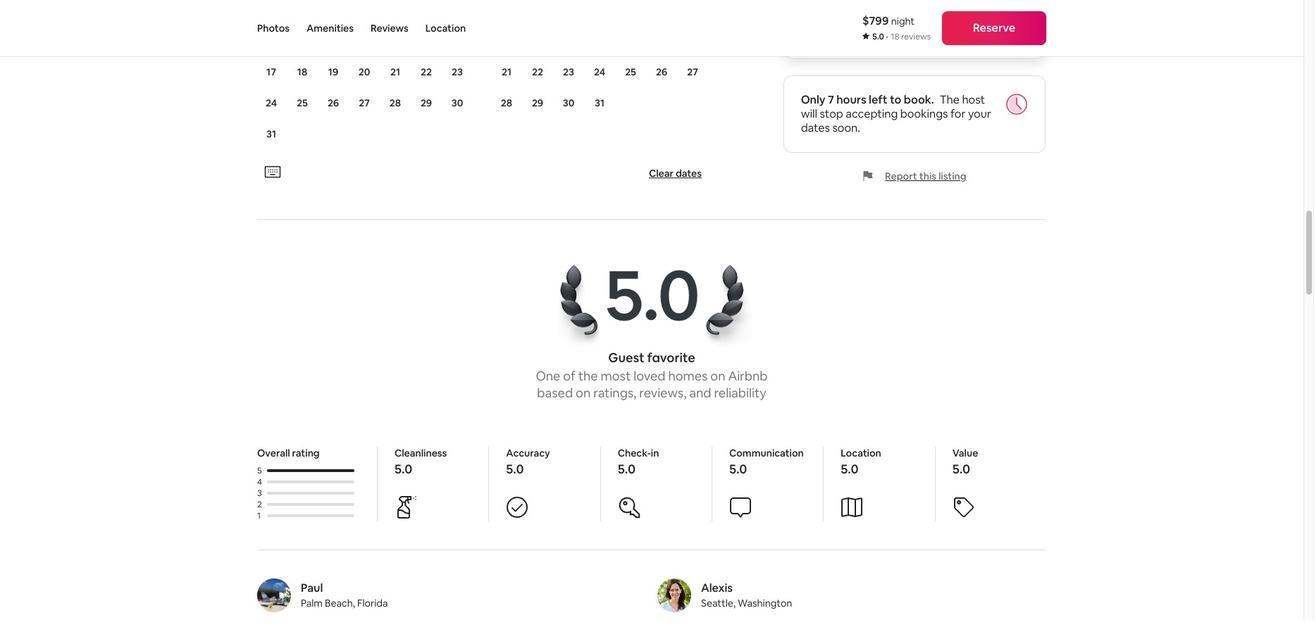 Task type: locate. For each thing, give the bounding box(es) containing it.
1 horizontal spatial location
[[841, 447, 882, 460]]

30
[[452, 97, 463, 109], [563, 97, 575, 109]]

0 vertical spatial location
[[426, 22, 466, 35]]

27
[[687, 66, 698, 78], [359, 97, 370, 109]]

5.0 inside 'accuracy 5.0'
[[506, 461, 524, 477]]

1 vertical spatial on
[[576, 385, 591, 401]]

27 button down 20 button
[[349, 88, 380, 118]]

1 horizontal spatial dates
[[801, 121, 830, 135]]

28 button down 20 button
[[380, 88, 411, 118]]

26 button down the 19 button
[[318, 88, 349, 118]]

1 30 button from the left
[[442, 88, 473, 118]]

overall rating
[[257, 447, 320, 460]]

30 button
[[442, 88, 473, 118], [553, 88, 584, 118]]

1 29 button from the left
[[411, 88, 442, 118]]

0 vertical spatial 27
[[687, 66, 698, 78]]

report this listing
[[885, 170, 967, 183]]

dates inside clear dates button
[[676, 167, 702, 180]]

1 horizontal spatial 21 button
[[491, 57, 522, 87]]

to
[[890, 92, 902, 107]]

29
[[421, 97, 432, 109], [532, 97, 544, 109]]

17, wednesday, january 2024. available. there is a 5 night minimum stay requirement. select as check-in date. button
[[585, 26, 615, 56]]

1 vertical spatial 18
[[297, 66, 307, 78]]

guest favorite one of the most loved homes on airbnb based on ratings, reviews, and reliability
[[536, 350, 768, 401]]

clear dates
[[649, 167, 702, 180]]

0 horizontal spatial 24
[[266, 97, 277, 109]]

0 horizontal spatial 27 button
[[349, 88, 380, 118]]

0 horizontal spatial 21 button
[[380, 57, 411, 87]]

1 horizontal spatial 30 button
[[553, 88, 584, 118]]

1 23 button from the left
[[442, 57, 473, 87]]

0 horizontal spatial 22
[[421, 66, 432, 78]]

2 30 from the left
[[563, 97, 575, 109]]

23 button down "location" button
[[442, 57, 473, 87]]

0 vertical spatial 18
[[891, 31, 900, 42]]

1 vertical spatial 24
[[266, 97, 277, 109]]

2 22 button from the left
[[522, 57, 553, 87]]

1 vertical spatial 25
[[297, 97, 308, 109]]

0 horizontal spatial location
[[426, 22, 466, 35]]

1 21 from the left
[[391, 66, 400, 78]]

5.0 inside "check-in 5.0"
[[618, 461, 636, 477]]

27 down 20, saturday, january 2024. available. there is a 5 night minimum stay requirement. select as check-in date. button
[[687, 66, 698, 78]]

31 for 31 button to the top
[[595, 97, 605, 109]]

0 horizontal spatial dates
[[676, 167, 702, 180]]

paul
[[301, 581, 323, 596]]

18 right 17 button
[[297, 66, 307, 78]]

total
[[801, 26, 828, 41]]

27 down 20
[[359, 97, 370, 109]]

0 horizontal spatial on
[[576, 385, 591, 401]]

for
[[951, 106, 966, 121]]

22 button
[[411, 57, 442, 87], [522, 57, 553, 87]]

14, sunday, january 2024. available. there is a 5 night minimum stay requirement. select as check-in date. button
[[492, 26, 522, 56]]

1 horizontal spatial 31 button
[[584, 88, 615, 118]]

23 down 16, tuesday, january 2024. available. there is a 5 night minimum stay requirement. select as check-in date. button
[[563, 66, 574, 78]]

accepting
[[846, 106, 898, 121]]

0 vertical spatial 27 button
[[677, 57, 708, 87]]

5.0 inside communication 5.0
[[730, 461, 747, 477]]

25 button down 18, thursday, january 2024. available. there is a 5 night minimum stay requirement. select as check-in date. "button"
[[615, 57, 646, 87]]

1 22 button from the left
[[411, 57, 442, 87]]

1 horizontal spatial 23
[[563, 66, 574, 78]]

24 button down 17 button
[[256, 88, 287, 118]]

27 for the bottommost 27 button
[[359, 97, 370, 109]]

24 down 17, wednesday, january 2024. available. there is a 5 night minimum stay requirement. select as check-in date. button
[[594, 66, 606, 78]]

list containing paul
[[252, 579, 1052, 620]]

28 for 2nd "28" button from the right
[[390, 97, 401, 109]]

airbnb
[[728, 368, 768, 384]]

23 button
[[442, 57, 473, 87], [553, 57, 584, 87]]

0 horizontal spatial 28 button
[[380, 88, 411, 118]]

check-in 5.0
[[618, 447, 659, 477]]

0 vertical spatial 24 button
[[584, 57, 615, 87]]

2 28 from the left
[[501, 97, 513, 109]]

dates right "clear" in the top of the page
[[676, 167, 702, 180]]

1 horizontal spatial 27
[[687, 66, 698, 78]]

1 vertical spatial 31 button
[[256, 119, 287, 149]]

1 30 from the left
[[452, 97, 463, 109]]

0 vertical spatial 31
[[595, 97, 605, 109]]

21 button
[[380, 57, 411, 87], [491, 57, 522, 87]]

1 horizontal spatial 24 button
[[584, 57, 615, 87]]

1 28 from the left
[[390, 97, 401, 109]]

hours
[[837, 92, 867, 107]]

based
[[537, 385, 573, 401]]

alexis seattle, washington
[[701, 581, 793, 610]]

26
[[656, 66, 668, 78], [328, 97, 339, 109]]

30 for first 30 button from right
[[563, 97, 575, 109]]

21 down 14, sunday, january 2024. available. there is a 5 night minimum stay requirement. select as check-in date. button
[[502, 66, 512, 78]]

0 vertical spatial 25
[[625, 66, 636, 78]]

1 vertical spatial 31
[[266, 128, 276, 140]]

the
[[940, 92, 960, 107]]

1 horizontal spatial 25
[[625, 66, 636, 78]]

26 down the 19, friday, january 2024. available. there is a 5 night minimum stay requirement. select as check-in date. button on the top
[[656, 66, 668, 78]]

0 horizontal spatial 26
[[328, 97, 339, 109]]

31 button
[[584, 88, 615, 118], [256, 119, 287, 149]]

the
[[578, 368, 598, 384]]

1 horizontal spatial 29
[[532, 97, 544, 109]]

0 horizontal spatial 23 button
[[442, 57, 473, 87]]

1 horizontal spatial 31
[[595, 97, 605, 109]]

26 down the 19 button
[[328, 97, 339, 109]]

stop
[[820, 106, 844, 121]]

18
[[891, 31, 900, 42], [297, 66, 307, 78]]

beach,
[[325, 597, 355, 610]]

1 horizontal spatial 22 button
[[522, 57, 553, 87]]

on up and
[[711, 368, 726, 384]]

24 down 17 button
[[266, 97, 277, 109]]

0 vertical spatial 26 button
[[646, 57, 677, 87]]

29 button
[[411, 88, 442, 118], [522, 88, 553, 118]]

alexis image
[[658, 579, 691, 613]]

on down the
[[576, 385, 591, 401]]

8, monday, january 2024. available. there is a 5 night minimum stay requirement. select as check-in date. button
[[523, 0, 553, 25]]

31 down 17, wednesday, january 2024. available. there is a 5 night minimum stay requirement. select as check-in date. button
[[595, 97, 605, 109]]

18 right ·
[[891, 31, 900, 42]]

21 button down 14, sunday, january 2024. available. there is a 5 night minimum stay requirement. select as check-in date. button
[[491, 57, 522, 87]]

2 23 button from the left
[[553, 57, 584, 87]]

19
[[328, 66, 338, 78]]

the host will stop accepting bookings for your dates soon.
[[801, 92, 992, 135]]

1 horizontal spatial 26 button
[[646, 57, 677, 87]]

22
[[421, 66, 432, 78], [532, 66, 543, 78]]

0 vertical spatial 24
[[594, 66, 606, 78]]

22 button down "location" button
[[411, 57, 442, 87]]

0 horizontal spatial 30
[[452, 97, 463, 109]]

1
[[257, 510, 261, 522]]

location button
[[426, 0, 466, 56]]

0 horizontal spatial 24 button
[[256, 88, 287, 118]]

check-
[[618, 447, 651, 460]]

0 horizontal spatial 22 button
[[411, 57, 442, 87]]

23 button down 16, tuesday, january 2024. available. there is a 5 night minimum stay requirement. select as check-in date. button
[[553, 57, 584, 87]]

location for location
[[426, 22, 466, 35]]

clear
[[649, 167, 674, 180]]

26 for rightmost 26 button
[[656, 66, 668, 78]]

31 down 17
[[266, 128, 276, 140]]

0 horizontal spatial 29
[[421, 97, 432, 109]]

0 vertical spatial 26
[[656, 66, 668, 78]]

1 vertical spatial 25 button
[[287, 88, 318, 118]]

1 vertical spatial location
[[841, 447, 882, 460]]

value 5.0
[[953, 447, 979, 477]]

1 horizontal spatial 28 button
[[491, 88, 522, 118]]

2 29 from the left
[[532, 97, 544, 109]]

1 vertical spatial 27
[[359, 97, 370, 109]]

1 horizontal spatial 30
[[563, 97, 575, 109]]

seattle,
[[701, 597, 736, 610]]

24 button down 17, wednesday, january 2024. available. there is a 5 night minimum stay requirement. select as check-in date. button
[[584, 57, 615, 87]]

one
[[536, 368, 561, 384]]

list
[[252, 579, 1052, 620]]

26 button
[[646, 57, 677, 87], [318, 88, 349, 118]]

9, tuesday, january 2024. available. there is a 5 night minimum stay requirement. select as check-in date. button
[[554, 0, 584, 25]]

25 down 18 button
[[297, 97, 308, 109]]

0 horizontal spatial 31
[[266, 128, 276, 140]]

0 vertical spatial 25 button
[[615, 57, 646, 87]]

31 button down 17, wednesday, january 2024. available. there is a 5 night minimum stay requirement. select as check-in date. button
[[584, 88, 615, 118]]

total before taxes
[[801, 26, 897, 41]]

0 horizontal spatial 18
[[297, 66, 307, 78]]

bookings
[[901, 106, 948, 121]]

24 button
[[584, 57, 615, 87], [256, 88, 287, 118]]

1 horizontal spatial 18
[[891, 31, 900, 42]]

25 down 18, thursday, january 2024. available. there is a 5 night minimum stay requirement. select as check-in date. "button"
[[625, 66, 636, 78]]

0 horizontal spatial 25
[[297, 97, 308, 109]]

12, friday, january 2024. available. there is a 5 night minimum stay requirement. select as check-in date. button
[[647, 0, 677, 25]]

0 horizontal spatial 27
[[359, 97, 370, 109]]

21 right 20 button
[[391, 66, 400, 78]]

23 down "location" button
[[452, 66, 463, 78]]

5.0
[[873, 31, 885, 42], [605, 249, 699, 340], [395, 461, 413, 477], [506, 461, 524, 477], [618, 461, 636, 477], [730, 461, 747, 477], [841, 461, 859, 477], [953, 461, 971, 477]]

0 horizontal spatial 28
[[390, 97, 401, 109]]

host
[[962, 92, 985, 107]]

22 down "location" button
[[421, 66, 432, 78]]

1 vertical spatial 26
[[328, 97, 339, 109]]

27 button
[[677, 57, 708, 87], [349, 88, 380, 118]]

27 button down 20, saturday, january 2024. available. there is a 5 night minimum stay requirement. select as check-in date. button
[[677, 57, 708, 87]]

25 button down 18 button
[[287, 88, 318, 118]]

21
[[391, 66, 400, 78], [502, 66, 512, 78]]

24
[[594, 66, 606, 78], [266, 97, 277, 109]]

1 29 from the left
[[421, 97, 432, 109]]

0 vertical spatial dates
[[801, 121, 830, 135]]

21 button right 20
[[380, 57, 411, 87]]

1 horizontal spatial 26
[[656, 66, 668, 78]]

0 horizontal spatial 23
[[452, 66, 463, 78]]

1 horizontal spatial 24
[[594, 66, 606, 78]]

22 button down 15, monday, january 2024. available. there is a 5 night minimum stay requirement. select as check-in date. button
[[522, 57, 553, 87]]

$799 night
[[863, 13, 915, 28]]

31
[[595, 97, 605, 109], [266, 128, 276, 140]]

7, sunday, january 2024. available. there is a 5 night minimum stay requirement. select as check-in date. button
[[492, 0, 522, 25]]

1 28 button from the left
[[380, 88, 411, 118]]

28 button down 14, sunday, january 2024. available. there is a 5 night minimum stay requirement. select as check-in date. button
[[491, 88, 522, 118]]

2 30 button from the left
[[553, 88, 584, 118]]

11, thursday, january 2024. available. there is a 5 night minimum stay requirement. select as check-in date. button
[[616, 0, 646, 25]]

29 for second 29 button from the right
[[421, 97, 432, 109]]

0 horizontal spatial 26 button
[[318, 88, 349, 118]]

0 horizontal spatial 21
[[391, 66, 400, 78]]

0 horizontal spatial 29 button
[[411, 88, 442, 118]]

25
[[625, 66, 636, 78], [297, 97, 308, 109]]

dates down only on the right of page
[[801, 121, 830, 135]]

1 horizontal spatial 22
[[532, 66, 543, 78]]

alexis image
[[658, 579, 691, 613]]

22 down 15, monday, january 2024. available. there is a 5 night minimum stay requirement. select as check-in date. button
[[532, 66, 543, 78]]

0 vertical spatial on
[[711, 368, 726, 384]]

0 horizontal spatial 30 button
[[442, 88, 473, 118]]

1 horizontal spatial 21
[[502, 66, 512, 78]]

1 22 from the left
[[421, 66, 432, 78]]

and
[[690, 385, 712, 401]]

favorite
[[647, 350, 695, 366]]

value
[[953, 447, 979, 460]]

1 horizontal spatial 23 button
[[553, 57, 584, 87]]

31 button down 17 button
[[256, 119, 287, 149]]

this
[[920, 170, 937, 183]]

1 horizontal spatial 28
[[501, 97, 513, 109]]

18, thursday, january 2024. available. there is a 5 night minimum stay requirement. select as check-in date. button
[[616, 26, 646, 56]]

4
[[257, 476, 262, 488]]

1 vertical spatial 24 button
[[256, 88, 287, 118]]

2 21 from the left
[[502, 66, 512, 78]]

28 button
[[380, 88, 411, 118], [491, 88, 522, 118]]

1 horizontal spatial 29 button
[[522, 88, 553, 118]]

26 button down the 19, friday, january 2024. available. there is a 5 night minimum stay requirement. select as check-in date. button on the top
[[646, 57, 677, 87]]

on
[[711, 368, 726, 384], [576, 385, 591, 401]]

1 vertical spatial dates
[[676, 167, 702, 180]]



Task type: describe. For each thing, give the bounding box(es) containing it.
1 21 button from the left
[[380, 57, 411, 87]]

communication 5.0
[[730, 447, 804, 477]]

paul image
[[257, 579, 291, 613]]

1 vertical spatial 27 button
[[349, 88, 380, 118]]

amenities
[[307, 22, 354, 35]]

cleanliness 5.0
[[395, 447, 447, 477]]

soon.
[[833, 121, 861, 135]]

reserve button
[[942, 11, 1047, 45]]

reviews,
[[639, 385, 687, 401]]

18 inside button
[[297, 66, 307, 78]]

$5,015
[[995, 26, 1028, 41]]

location for location 5.0
[[841, 447, 882, 460]]

clear dates button
[[644, 161, 708, 185]]

1 vertical spatial 26 button
[[318, 88, 349, 118]]

in
[[651, 447, 659, 460]]

17 button
[[256, 57, 287, 87]]

communication
[[730, 447, 804, 460]]

only
[[801, 92, 826, 107]]

report
[[885, 170, 918, 183]]

17
[[267, 66, 276, 78]]

washington
[[738, 597, 793, 610]]

2 23 from the left
[[563, 66, 574, 78]]

cleanliness
[[395, 447, 447, 460]]

2 28 button from the left
[[491, 88, 522, 118]]

accuracy
[[506, 447, 550, 460]]

20 button
[[349, 57, 380, 87]]

photos
[[257, 22, 290, 35]]

1 horizontal spatial 25 button
[[615, 57, 646, 87]]

$799
[[863, 13, 889, 28]]

paul image
[[257, 579, 291, 613]]

ratings,
[[594, 385, 637, 401]]

will
[[801, 106, 818, 121]]

20, saturday, january 2024. available. there is a 5 night minimum stay requirement. select as check-in date. button
[[678, 26, 708, 56]]

16, tuesday, january 2024. available. there is a 5 night minimum stay requirement. select as check-in date. button
[[554, 26, 584, 56]]

5
[[257, 465, 262, 476]]

before
[[830, 26, 866, 41]]

guest
[[609, 350, 645, 366]]

20
[[359, 66, 370, 78]]

location 5.0
[[841, 447, 882, 477]]

2 22 from the left
[[532, 66, 543, 78]]

2
[[257, 499, 262, 510]]

most
[[601, 368, 631, 384]]

palm
[[301, 597, 323, 610]]

book.
[[904, 92, 935, 107]]

night
[[892, 15, 915, 27]]

rating
[[292, 447, 320, 460]]

taxes
[[868, 26, 897, 41]]

of
[[563, 368, 576, 384]]

0 vertical spatial 31 button
[[584, 88, 615, 118]]

3
[[257, 488, 262, 499]]

only 7 hours left to book.
[[801, 92, 935, 107]]

loved
[[634, 368, 666, 384]]

29 for 2nd 29 button from left
[[532, 97, 544, 109]]

paul palm beach, florida
[[301, 581, 388, 610]]

listing
[[939, 170, 967, 183]]

overall
[[257, 447, 290, 460]]

left
[[869, 92, 888, 107]]

report this listing button
[[863, 170, 967, 183]]

28 for 2nd "28" button
[[501, 97, 513, 109]]

26 for bottom 26 button
[[328, 97, 339, 109]]

reserve
[[973, 20, 1016, 35]]

15, monday, january 2024. available. there is a 5 night minimum stay requirement. select as check-in date. button
[[523, 26, 553, 56]]

reviews
[[902, 31, 931, 42]]

2 21 button from the left
[[491, 57, 522, 87]]

5.0 inside value 5.0
[[953, 461, 971, 477]]

reviews
[[371, 22, 409, 35]]

accuracy 5.0
[[506, 447, 550, 477]]

0 horizontal spatial 31 button
[[256, 119, 287, 149]]

0 horizontal spatial 25 button
[[287, 88, 318, 118]]

18 button
[[287, 57, 318, 87]]

13, saturday, january 2024. available. there is a 5 night minimum stay requirement. select as check-in date. button
[[678, 0, 708, 25]]

31 for the leftmost 31 button
[[266, 128, 276, 140]]

5.0 inside cleanliness 5.0
[[395, 461, 413, 477]]

your
[[968, 106, 992, 121]]

·
[[886, 31, 888, 42]]

reviews button
[[371, 0, 409, 56]]

7
[[828, 92, 834, 107]]

homes
[[669, 368, 708, 384]]

5.0 inside location 5.0
[[841, 461, 859, 477]]

19 button
[[318, 57, 349, 87]]

5.0 · 18 reviews
[[873, 31, 931, 42]]

1 23 from the left
[[452, 66, 463, 78]]

30 for first 30 button from left
[[452, 97, 463, 109]]

27 for rightmost 27 button
[[687, 66, 698, 78]]

dates inside the host will stop accepting bookings for your dates soon.
[[801, 121, 830, 135]]

2 29 button from the left
[[522, 88, 553, 118]]

reliability
[[714, 385, 767, 401]]

10, wednesday, january 2024. available. there is a 5 night minimum stay requirement. select as check-in date. button
[[585, 0, 615, 25]]

1 horizontal spatial 27 button
[[677, 57, 708, 87]]

alexis
[[701, 581, 733, 596]]

amenities button
[[307, 0, 354, 56]]

1 horizontal spatial on
[[711, 368, 726, 384]]

19, friday, january 2024. available. there is a 5 night minimum stay requirement. select as check-in date. button
[[647, 26, 677, 56]]

photos button
[[257, 0, 290, 56]]

florida
[[357, 597, 388, 610]]



Task type: vqa. For each thing, say whether or not it's contained in the screenshot.
30 button
yes



